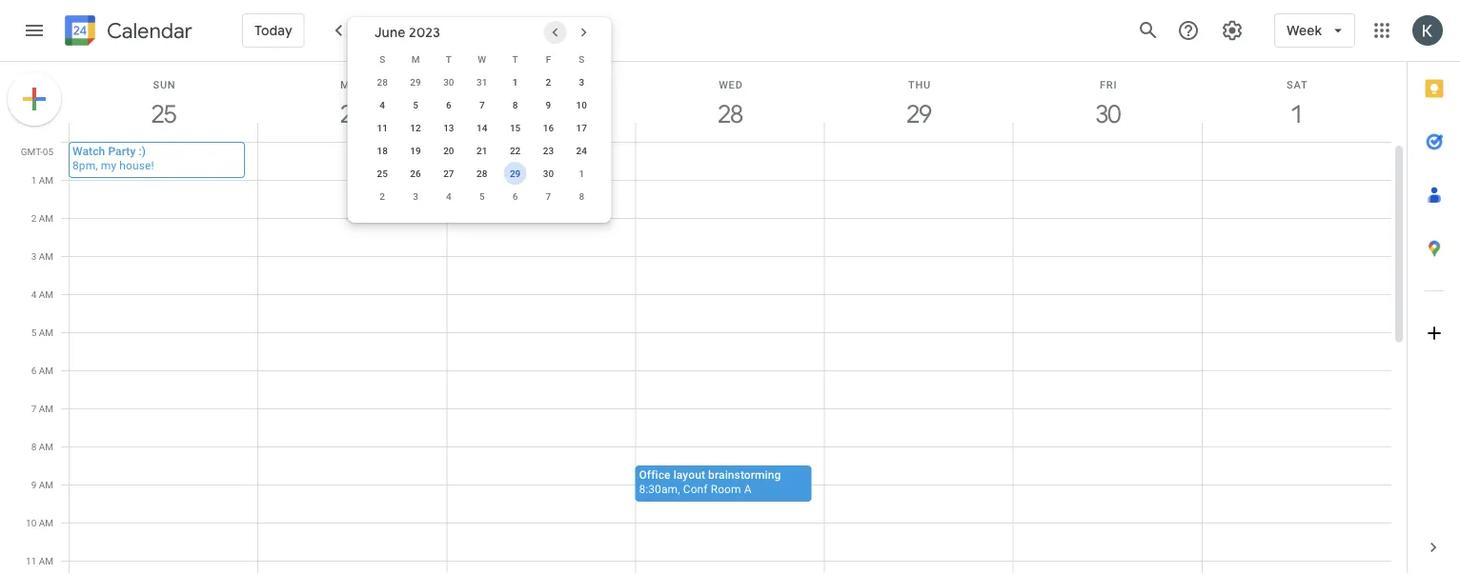 Task type: describe. For each thing, give the bounding box(es) containing it.
4 for 4 am
[[31, 289, 36, 300]]

11 for 11 am
[[26, 556, 36, 567]]

16
[[543, 122, 554, 133]]

row containing 4
[[366, 93, 598, 116]]

27
[[443, 168, 454, 179]]

june 2023
[[374, 24, 440, 41]]

28 for 28 'element'
[[477, 168, 487, 179]]

may 31 element
[[471, 71, 493, 93]]

28 element
[[471, 162, 493, 185]]

row containing 11
[[366, 116, 598, 139]]

row containing s
[[366, 48, 598, 71]]

11 for 11
[[377, 122, 388, 133]]

7 column header from the left
[[1202, 62, 1392, 142]]

29 for may 29 element
[[410, 76, 421, 88]]

1 horizontal spatial 2023
[[491, 17, 538, 44]]

am for 4 am
[[39, 289, 53, 300]]

3 for 3 am
[[31, 251, 36, 262]]

21
[[477, 145, 487, 156]]

6 am
[[31, 365, 53, 377]]

today
[[255, 22, 292, 39]]

31
[[477, 76, 487, 88]]

july 7 element
[[537, 185, 560, 208]]

26
[[410, 168, 421, 179]]

1 s from the left
[[380, 53, 385, 65]]

10 am
[[26, 518, 53, 529]]

10 for 10 am
[[26, 518, 36, 529]]

2 for 2 am
[[31, 213, 36, 224]]

24
[[576, 145, 587, 156]]

gmt-
[[21, 146, 43, 157]]

june
[[374, 24, 406, 41]]

5 for 5 am
[[31, 327, 36, 338]]

2 column header from the left
[[258, 62, 447, 142]]

7 for 7 am
[[31, 403, 36, 415]]

watch
[[72, 144, 105, 158]]

1 t from the left
[[446, 53, 452, 65]]

2 for july 2 element on the top of page
[[380, 191, 385, 202]]

my
[[101, 159, 117, 172]]

row containing watch party :)
[[61, 142, 1392, 575]]

17 element
[[570, 116, 593, 139]]

12
[[410, 122, 421, 133]]

29 for 29 element
[[510, 168, 521, 179]]

17
[[576, 122, 587, 133]]

layout
[[674, 469, 705, 482]]

cell containing office layout brainstorming
[[635, 142, 825, 575]]

am for 6 am
[[39, 365, 53, 377]]

m
[[411, 53, 420, 65]]

5 for july 5 element
[[479, 191, 485, 202]]

july 5 element
[[471, 185, 493, 208]]

30 for 30 element
[[543, 168, 554, 179]]

room
[[711, 483, 741, 496]]

conf
[[683, 483, 708, 496]]

4 am
[[31, 289, 53, 300]]

grid containing watch party :)
[[0, 62, 1407, 575]]

29 cell
[[499, 162, 532, 185]]

:)
[[139, 144, 146, 158]]

w
[[478, 53, 486, 65]]

6 for 6 am
[[31, 365, 36, 377]]

july 1 element
[[570, 162, 593, 185]]

calendar heading
[[103, 18, 192, 44]]

3 am
[[31, 251, 53, 262]]

18 element
[[371, 139, 394, 162]]

month
[[563, 52, 598, 66]]

jun
[[404, 17, 438, 44]]

30 for may 30 element on the left of the page
[[443, 76, 454, 88]]

6 column header from the left
[[1013, 62, 1203, 142]]

may 29 element
[[404, 71, 427, 93]]

0 vertical spatial 8
[[513, 99, 518, 111]]

5 am
[[31, 327, 53, 338]]

28 for may 28 element
[[377, 76, 388, 88]]

24 element
[[570, 139, 593, 162]]

gmt-05
[[21, 146, 53, 157]]

25
[[377, 168, 388, 179]]

–
[[443, 17, 456, 44]]

22 element
[[504, 139, 527, 162]]

19 element
[[404, 139, 427, 162]]

, for 8pm
[[96, 159, 98, 172]]

2 cell from the left
[[258, 142, 447, 575]]

22
[[510, 145, 521, 156]]

jun – jul 2023 button
[[396, 17, 568, 44]]

30 element
[[537, 162, 560, 185]]

10 for 10
[[576, 99, 587, 111]]

0 vertical spatial 5
[[413, 99, 418, 111]]

3 for july 3 element
[[413, 191, 418, 202]]

8 for 8 am
[[31, 441, 36, 453]]

may 30 element
[[437, 71, 460, 93]]

f
[[546, 53, 551, 65]]

july 6 element
[[504, 185, 527, 208]]

23
[[543, 145, 554, 156]]

11 element
[[371, 116, 394, 139]]

0 vertical spatial 4
[[380, 99, 385, 111]]

3 cell from the left
[[447, 142, 636, 575]]

house!
[[119, 159, 154, 172]]

10 element
[[570, 93, 593, 116]]

row group containing 28
[[366, 71, 598, 208]]

, for 8:30am
[[678, 483, 680, 496]]

july 3 element
[[404, 185, 427, 208]]

brainstorming
[[708, 469, 781, 482]]



Task type: locate. For each thing, give the bounding box(es) containing it.
2 s from the left
[[579, 53, 585, 65]]

1 horizontal spatial 5
[[413, 99, 418, 111]]

0 vertical spatial 30
[[443, 76, 454, 88]]

11 am from the top
[[39, 556, 53, 567]]

5 am from the top
[[39, 327, 53, 338]]

am down 5 am on the bottom left of the page
[[39, 365, 53, 377]]

2 vertical spatial 8
[[31, 441, 36, 453]]

am down 05
[[39, 174, 53, 186]]

7 am
[[31, 403, 53, 415]]

2 horizontal spatial 5
[[479, 191, 485, 202]]

14
[[477, 122, 487, 133]]

party
[[108, 144, 136, 158]]

1 for 1 am
[[31, 174, 36, 186]]

row group
[[366, 71, 598, 208]]

0 vertical spatial 6
[[446, 99, 452, 111]]

1 for july 1 element
[[579, 168, 584, 179]]

28 left may 29 element
[[377, 76, 388, 88]]

office layout brainstorming 8:30am , conf room a
[[639, 469, 781, 496]]

0 horizontal spatial 4
[[31, 289, 36, 300]]

1 vertical spatial ,
[[678, 483, 680, 496]]

am for 9 am
[[39, 479, 53, 491]]

4
[[380, 99, 385, 111], [446, 191, 452, 202], [31, 289, 36, 300]]

10 up 17
[[576, 99, 587, 111]]

0 horizontal spatial t
[[446, 53, 452, 65]]

10
[[576, 99, 587, 111], [26, 518, 36, 529]]

1 horizontal spatial 8
[[513, 99, 518, 111]]

watch party :) 8pm , my house!
[[72, 144, 154, 172]]

8
[[513, 99, 518, 111], [579, 191, 584, 202], [31, 441, 36, 453]]

4 up 11 'element'
[[380, 99, 385, 111]]

am down 1 am
[[39, 213, 53, 224]]

2 horizontal spatial 1
[[579, 168, 584, 179]]

jul
[[459, 17, 487, 44]]

t up may 30 element on the left of the page
[[446, 53, 452, 65]]

a
[[744, 483, 752, 496]]

row containing 25
[[366, 162, 598, 185]]

28 inside 'element'
[[477, 168, 487, 179]]

2 down f
[[546, 76, 551, 88]]

29 down 22
[[510, 168, 521, 179]]

0 horizontal spatial 8
[[31, 441, 36, 453]]

3
[[579, 76, 584, 88], [413, 191, 418, 202], [31, 251, 36, 262]]

calendar
[[107, 18, 192, 44]]

0 horizontal spatial ,
[[96, 159, 98, 172]]

8:30am
[[639, 483, 678, 496]]

column header
[[69, 62, 258, 142], [258, 62, 447, 142], [446, 62, 636, 142], [635, 62, 825, 142], [824, 62, 1014, 142], [1013, 62, 1203, 142], [1202, 62, 1392, 142]]

am for 10 am
[[39, 518, 53, 529]]

2 am from the top
[[39, 213, 53, 224]]

7 cell from the left
[[1203, 142, 1392, 575]]

0 vertical spatial ,
[[96, 159, 98, 172]]

8pm
[[72, 159, 96, 172]]

0 horizontal spatial 1
[[31, 174, 36, 186]]

t
[[446, 53, 452, 65], [512, 53, 518, 65]]

0 horizontal spatial 11
[[26, 556, 36, 567]]

1 horizontal spatial ,
[[678, 483, 680, 496]]

15 element
[[504, 116, 527, 139]]

18
[[377, 145, 388, 156]]

previous
[[513, 52, 560, 66]]

6 cell from the left
[[1014, 142, 1203, 575]]

1 vertical spatial 2
[[380, 191, 385, 202]]

am down 8 am
[[39, 479, 53, 491]]

29 element
[[504, 162, 527, 185]]

3 column header from the left
[[446, 62, 636, 142]]

am down 9 am
[[39, 518, 53, 529]]

2 horizontal spatial 3
[[579, 76, 584, 88]]

6 am from the top
[[39, 365, 53, 377]]

5 cell from the left
[[825, 142, 1014, 575]]

1
[[513, 76, 518, 88], [579, 168, 584, 179], [31, 174, 36, 186]]

4 down "3 am"
[[31, 289, 36, 300]]

11 up 18
[[377, 122, 388, 133]]

7 down 30 element
[[546, 191, 551, 202]]

2 down the 25 element
[[380, 191, 385, 202]]

10 up the 11 am
[[26, 518, 36, 529]]

11 down the 10 am
[[26, 556, 36, 567]]

7 down 6 am
[[31, 403, 36, 415]]

2 t from the left
[[512, 53, 518, 65]]

05
[[43, 146, 53, 157]]

3 up 10 element
[[579, 76, 584, 88]]

,
[[96, 159, 98, 172], [678, 483, 680, 496]]

27 element
[[437, 162, 460, 185]]

s right f
[[579, 53, 585, 65]]

1 vertical spatial 5
[[479, 191, 485, 202]]

2023
[[491, 17, 538, 44], [409, 24, 440, 41]]

5 up 12 element in the left of the page
[[413, 99, 418, 111]]

4 am from the top
[[39, 289, 53, 300]]

0 horizontal spatial 9
[[31, 479, 36, 491]]

grid
[[0, 62, 1407, 575]]

2 down 1 am
[[31, 213, 36, 224]]

1 vertical spatial 7
[[546, 191, 551, 202]]

, inside watch party :) 8pm , my house!
[[96, 159, 98, 172]]

1 cell from the left
[[69, 142, 258, 575]]

2 horizontal spatial 4
[[446, 191, 452, 202]]

, left my
[[96, 159, 98, 172]]

1 vertical spatial 3
[[413, 191, 418, 202]]

1 horizontal spatial 6
[[446, 99, 452, 111]]

0 horizontal spatial 3
[[31, 251, 36, 262]]

15
[[510, 122, 521, 133]]

0 vertical spatial 2
[[546, 76, 551, 88]]

11 am
[[26, 556, 53, 567]]

1 vertical spatial 4
[[446, 191, 452, 202]]

1 horizontal spatial 28
[[477, 168, 487, 179]]

20
[[443, 145, 454, 156]]

2 vertical spatial 3
[[31, 251, 36, 262]]

30 down 23
[[543, 168, 554, 179]]

9
[[546, 99, 551, 111], [31, 479, 36, 491]]

0 horizontal spatial 7
[[31, 403, 36, 415]]

today button
[[242, 13, 305, 48]]

t left f
[[512, 53, 518, 65]]

am for 7 am
[[39, 403, 53, 415]]

1 horizontal spatial 10
[[576, 99, 587, 111]]

1 vertical spatial 29
[[510, 168, 521, 179]]

8 up 9 am
[[31, 441, 36, 453]]

am down 6 am
[[39, 403, 53, 415]]

23 element
[[537, 139, 560, 162]]

previous month
[[513, 52, 598, 66]]

1 am from the top
[[39, 174, 53, 186]]

0 vertical spatial 7
[[479, 99, 485, 111]]

7 down may 31 element
[[479, 99, 485, 111]]

10 am from the top
[[39, 518, 53, 529]]

am up 6 am
[[39, 327, 53, 338]]

0 vertical spatial 28
[[377, 76, 388, 88]]

9 for 9
[[546, 99, 551, 111]]

13 element
[[437, 116, 460, 139]]

9 for 9 am
[[31, 479, 36, 491]]

cell containing watch party :)
[[69, 142, 258, 575]]

20 element
[[437, 139, 460, 162]]

6 for july 6 element
[[513, 191, 518, 202]]

0 vertical spatial 29
[[410, 76, 421, 88]]

2 vertical spatial 2
[[31, 213, 36, 224]]

am for 2 am
[[39, 213, 53, 224]]

0 vertical spatial 9
[[546, 99, 551, 111]]

5 column header from the left
[[824, 62, 1014, 142]]

0 vertical spatial 10
[[576, 99, 587, 111]]

1 vertical spatial 9
[[31, 479, 36, 491]]

0 vertical spatial 11
[[377, 122, 388, 133]]

am
[[39, 174, 53, 186], [39, 213, 53, 224], [39, 251, 53, 262], [39, 289, 53, 300], [39, 327, 53, 338], [39, 365, 53, 377], [39, 403, 53, 415], [39, 441, 53, 453], [39, 479, 53, 491], [39, 518, 53, 529], [39, 556, 53, 567]]

0 horizontal spatial 6
[[31, 365, 36, 377]]

2023 up previous
[[491, 17, 538, 44]]

1 horizontal spatial 7
[[479, 99, 485, 111]]

6 down may 30 element on the left of the page
[[446, 99, 452, 111]]

11 inside grid
[[26, 556, 36, 567]]

1 horizontal spatial s
[[579, 53, 585, 65]]

1 down gmt-
[[31, 174, 36, 186]]

2 am
[[31, 213, 53, 224]]

28
[[377, 76, 388, 88], [477, 168, 487, 179]]

am for 5 am
[[39, 327, 53, 338]]

6 down 5 am on the bottom left of the page
[[31, 365, 36, 377]]

june 2023 grid
[[366, 48, 598, 208]]

9 up the 10 am
[[31, 479, 36, 491]]

7 for july 7 element at left
[[546, 191, 551, 202]]

29
[[410, 76, 421, 88], [510, 168, 521, 179]]

0 horizontal spatial 2
[[31, 213, 36, 224]]

s
[[380, 53, 385, 65], [579, 53, 585, 65]]

4 column header from the left
[[635, 62, 825, 142]]

2 vertical spatial 6
[[31, 365, 36, 377]]

26 element
[[404, 162, 427, 185]]

1 horizontal spatial 30
[[543, 168, 554, 179]]

7 am from the top
[[39, 403, 53, 415]]

2023 left –
[[409, 24, 440, 41]]

0 horizontal spatial 10
[[26, 518, 36, 529]]

am for 8 am
[[39, 441, 53, 453]]

2 vertical spatial 5
[[31, 327, 36, 338]]

8 am
[[31, 441, 53, 453]]

row containing 28
[[366, 71, 598, 93]]

1 vertical spatial 30
[[543, 168, 554, 179]]

4 down 27 element at top
[[446, 191, 452, 202]]

11 inside 'element'
[[377, 122, 388, 133]]

tab list
[[1408, 62, 1460, 521]]

2 horizontal spatial 6
[[513, 191, 518, 202]]

, left conf
[[678, 483, 680, 496]]

2 vertical spatial 7
[[31, 403, 36, 415]]

0 horizontal spatial s
[[380, 53, 385, 65]]

5
[[413, 99, 418, 111], [479, 191, 485, 202], [31, 327, 36, 338]]

2
[[546, 76, 551, 88], [380, 191, 385, 202], [31, 213, 36, 224]]

s up may 28 element
[[380, 53, 385, 65]]

1 horizontal spatial 3
[[413, 191, 418, 202]]

13
[[443, 122, 454, 133]]

1 horizontal spatial 2
[[380, 191, 385, 202]]

11
[[377, 122, 388, 133], [26, 556, 36, 567]]

calendar element
[[61, 11, 192, 53]]

1 am
[[31, 174, 53, 186]]

0 horizontal spatial 2023
[[409, 24, 440, 41]]

30
[[443, 76, 454, 88], [543, 168, 554, 179]]

am up 4 am
[[39, 251, 53, 262]]

july 8 element
[[570, 185, 593, 208]]

8 am from the top
[[39, 441, 53, 453]]

row containing 18
[[366, 139, 598, 162]]

july 4 element
[[437, 185, 460, 208]]

am for 3 am
[[39, 251, 53, 262]]

1 up july 8 element
[[579, 168, 584, 179]]

8 up "15" element
[[513, 99, 518, 111]]

9 am
[[31, 479, 53, 491]]

2 horizontal spatial 2
[[546, 76, 551, 88]]

jun – jul 2023
[[404, 17, 538, 44]]

am for 1 am
[[39, 174, 53, 186]]

1 vertical spatial 11
[[26, 556, 36, 567]]

1 vertical spatial 6
[[513, 191, 518, 202]]

cell
[[69, 142, 258, 575], [258, 142, 447, 575], [447, 142, 636, 575], [635, 142, 825, 575], [825, 142, 1014, 575], [1014, 142, 1203, 575], [1203, 142, 1392, 575]]

0 horizontal spatial 5
[[31, 327, 36, 338]]

9 am from the top
[[39, 479, 53, 491]]

1 vertical spatial 28
[[477, 168, 487, 179]]

28 down 21 at the left top of the page
[[477, 168, 487, 179]]

3 up 4 am
[[31, 251, 36, 262]]

1 horizontal spatial t
[[512, 53, 518, 65]]

row containing 2
[[366, 185, 598, 208]]

1 down previous
[[513, 76, 518, 88]]

am for 11 am
[[39, 556, 53, 567]]

29 down m
[[410, 76, 421, 88]]

1 horizontal spatial 1
[[513, 76, 518, 88]]

1 horizontal spatial 29
[[510, 168, 521, 179]]

1 horizontal spatial 9
[[546, 99, 551, 111]]

1 column header from the left
[[69, 62, 258, 142]]

1 horizontal spatial 4
[[380, 99, 385, 111]]

1 vertical spatial 10
[[26, 518, 36, 529]]

4 for july 4 element
[[446, 191, 452, 202]]

21 element
[[471, 139, 493, 162]]

0 vertical spatial 3
[[579, 76, 584, 88]]

may 28 element
[[371, 71, 394, 93]]

0 horizontal spatial 29
[[410, 76, 421, 88]]

7
[[479, 99, 485, 111], [546, 191, 551, 202], [31, 403, 36, 415]]

5 down 28 'element'
[[479, 191, 485, 202]]

19
[[410, 145, 421, 156]]

3 down 26 element
[[413, 191, 418, 202]]

2 vertical spatial 4
[[31, 289, 36, 300]]

1 horizontal spatial 11
[[377, 122, 388, 133]]

am up 9 am
[[39, 441, 53, 453]]

14 element
[[471, 116, 493, 139]]

30 right may 29 element
[[443, 76, 454, 88]]

12 element
[[404, 116, 427, 139]]

0 horizontal spatial 30
[[443, 76, 454, 88]]

office
[[639, 469, 671, 482]]

8 for july 8 element
[[579, 191, 584, 202]]

6 down 29 element
[[513, 191, 518, 202]]

9 up 16 element on the left top of the page
[[546, 99, 551, 111]]

3 am from the top
[[39, 251, 53, 262]]

4 cell from the left
[[635, 142, 825, 575]]

0 horizontal spatial 28
[[377, 76, 388, 88]]

25 element
[[371, 162, 394, 185]]

row
[[366, 48, 598, 71], [366, 71, 598, 93], [366, 93, 598, 116], [366, 116, 598, 139], [366, 139, 598, 162], [61, 142, 1392, 575], [366, 162, 598, 185], [366, 185, 598, 208]]

, inside office layout brainstorming 8:30am , conf room a
[[678, 483, 680, 496]]

16 element
[[537, 116, 560, 139]]

8 down july 1 element
[[579, 191, 584, 202]]

2 horizontal spatial 7
[[546, 191, 551, 202]]

6
[[446, 99, 452, 111], [513, 191, 518, 202], [31, 365, 36, 377]]

29 inside cell
[[510, 168, 521, 179]]

2 horizontal spatial 8
[[579, 191, 584, 202]]

1 vertical spatial 8
[[579, 191, 584, 202]]

am down the 10 am
[[39, 556, 53, 567]]

10 inside june 2023 grid
[[576, 99, 587, 111]]

july 2 element
[[371, 185, 394, 208]]

am down "3 am"
[[39, 289, 53, 300]]

5 up 6 am
[[31, 327, 36, 338]]

9 inside june 2023 grid
[[546, 99, 551, 111]]



Task type: vqa. For each thing, say whether or not it's contained in the screenshot.
'10 PM'
no



